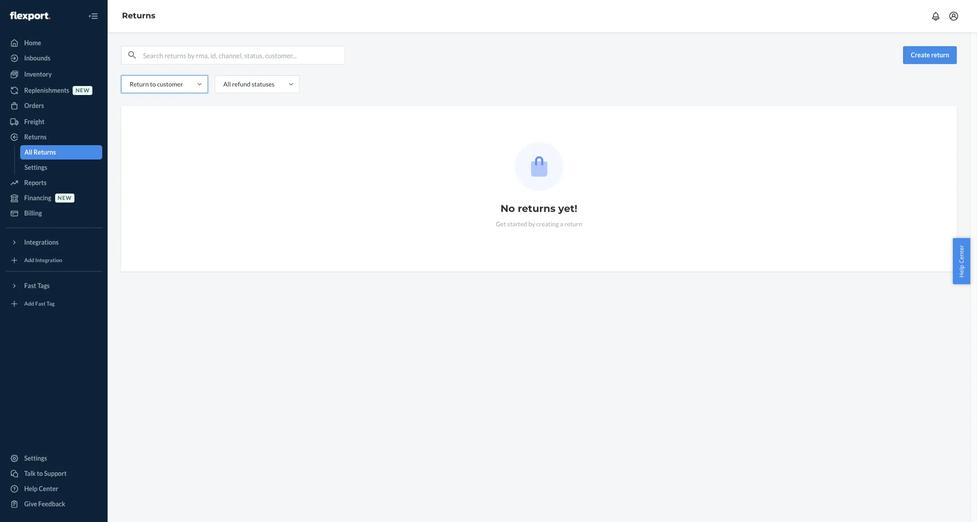 Task type: locate. For each thing, give the bounding box(es) containing it.
0 vertical spatial to
[[150, 80, 156, 88]]

1 add from the top
[[24, 257, 34, 264]]

settings link down all returns link
[[20, 161, 102, 175]]

0 vertical spatial settings link
[[20, 161, 102, 175]]

create return
[[911, 51, 950, 59]]

talk to support
[[24, 470, 67, 478]]

Search returns by rma, id, channel, status, customer... text field
[[143, 46, 345, 64]]

fast
[[24, 282, 36, 290], [35, 301, 46, 307]]

started
[[507, 220, 527, 228]]

orders link
[[5, 99, 102, 113]]

0 vertical spatial new
[[76, 87, 90, 94]]

settings up talk
[[24, 455, 47, 462]]

statuses
[[252, 80, 275, 88]]

add inside add fast tag link
[[24, 301, 34, 307]]

0 horizontal spatial help center
[[24, 485, 58, 493]]

fast left 'tags'
[[24, 282, 36, 290]]

freight link
[[5, 115, 102, 129]]

fast tags button
[[5, 279, 102, 293]]

1 vertical spatial settings link
[[5, 452, 102, 466]]

to
[[150, 80, 156, 88], [37, 470, 43, 478]]

0 vertical spatial settings
[[24, 164, 47, 171]]

0 vertical spatial fast
[[24, 282, 36, 290]]

all
[[223, 80, 231, 88], [24, 148, 32, 156]]

add integration
[[24, 257, 62, 264]]

1 vertical spatial to
[[37, 470, 43, 478]]

add left integration
[[24, 257, 34, 264]]

1 vertical spatial settings
[[24, 455, 47, 462]]

fast tags
[[24, 282, 50, 290]]

inbounds
[[24, 54, 50, 62]]

integration
[[35, 257, 62, 264]]

1 vertical spatial add
[[24, 301, 34, 307]]

return
[[130, 80, 149, 88]]

1 horizontal spatial help center
[[958, 245, 966, 278]]

settings up reports
[[24, 164, 47, 171]]

1 vertical spatial help center
[[24, 485, 58, 493]]

add down fast tags
[[24, 301, 34, 307]]

settings
[[24, 164, 47, 171], [24, 455, 47, 462]]

help center inside help center link
[[24, 485, 58, 493]]

0 vertical spatial help
[[958, 265, 966, 278]]

help center inside help center "button"
[[958, 245, 966, 278]]

returns link
[[122, 11, 155, 21], [5, 130, 102, 144]]

replenishments
[[24, 87, 69, 94]]

0 horizontal spatial new
[[58, 195, 72, 202]]

all returns link
[[20, 145, 102, 160]]

1 vertical spatial all
[[24, 148, 32, 156]]

add for add integration
[[24, 257, 34, 264]]

billing
[[24, 209, 42, 217]]

0 horizontal spatial to
[[37, 470, 43, 478]]

help center link
[[5, 482, 102, 497]]

all down freight
[[24, 148, 32, 156]]

2 vertical spatial returns
[[34, 148, 56, 156]]

new up orders link
[[76, 87, 90, 94]]

returns
[[122, 11, 155, 21], [24, 133, 47, 141], [34, 148, 56, 156]]

settings link up support
[[5, 452, 102, 466]]

home
[[24, 39, 41, 47]]

to inside button
[[37, 470, 43, 478]]

to right talk
[[37, 470, 43, 478]]

talk
[[24, 470, 36, 478]]

1 vertical spatial center
[[39, 485, 58, 493]]

0 vertical spatial return
[[932, 51, 950, 59]]

get started by creating a return
[[496, 220, 582, 228]]

1 vertical spatial fast
[[35, 301, 46, 307]]

0 vertical spatial all
[[223, 80, 231, 88]]

0 horizontal spatial returns link
[[5, 130, 102, 144]]

0 horizontal spatial help
[[24, 485, 38, 493]]

refund
[[232, 80, 251, 88]]

0 horizontal spatial all
[[24, 148, 32, 156]]

reports
[[24, 179, 47, 187]]

1 vertical spatial help
[[24, 485, 38, 493]]

new down reports link
[[58, 195, 72, 202]]

1 vertical spatial return
[[565, 220, 582, 228]]

add inside add integration "link"
[[24, 257, 34, 264]]

1 horizontal spatial all
[[223, 80, 231, 88]]

1 horizontal spatial to
[[150, 80, 156, 88]]

return right create
[[932, 51, 950, 59]]

1 horizontal spatial help
[[958, 265, 966, 278]]

2 settings from the top
[[24, 455, 47, 462]]

1 horizontal spatial center
[[958, 245, 966, 263]]

1 horizontal spatial new
[[76, 87, 90, 94]]

returns
[[518, 203, 556, 215]]

0 horizontal spatial center
[[39, 485, 58, 493]]

center
[[958, 245, 966, 263], [39, 485, 58, 493]]

0 vertical spatial help center
[[958, 245, 966, 278]]

yet!
[[559, 203, 578, 215]]

all refund statuses
[[223, 80, 275, 88]]

return
[[932, 51, 950, 59], [565, 220, 582, 228]]

1 horizontal spatial return
[[932, 51, 950, 59]]

tags
[[37, 282, 50, 290]]

add
[[24, 257, 34, 264], [24, 301, 34, 307]]

freight
[[24, 118, 44, 126]]

fast left the "tag"
[[35, 301, 46, 307]]

reports link
[[5, 176, 102, 190]]

new for financing
[[58, 195, 72, 202]]

0 vertical spatial returns link
[[122, 11, 155, 21]]

help
[[958, 265, 966, 278], [24, 485, 38, 493]]

settings link
[[20, 161, 102, 175], [5, 452, 102, 466]]

help center
[[958, 245, 966, 278], [24, 485, 58, 493]]

to right return
[[150, 80, 156, 88]]

1 vertical spatial new
[[58, 195, 72, 202]]

close navigation image
[[88, 11, 99, 22]]

integrations
[[24, 239, 59, 246]]

2 add from the top
[[24, 301, 34, 307]]

help inside help center "button"
[[958, 265, 966, 278]]

all returns
[[24, 148, 56, 156]]

new for replenishments
[[76, 87, 90, 94]]

0 vertical spatial add
[[24, 257, 34, 264]]

0 vertical spatial center
[[958, 245, 966, 263]]

return right the a
[[565, 220, 582, 228]]

0 vertical spatial returns
[[122, 11, 155, 21]]

by
[[529, 220, 535, 228]]

new
[[76, 87, 90, 94], [58, 195, 72, 202]]

add integration link
[[5, 253, 102, 268]]

all left refund
[[223, 80, 231, 88]]



Task type: describe. For each thing, give the bounding box(es) containing it.
fast inside dropdown button
[[24, 282, 36, 290]]

give feedback
[[24, 501, 65, 508]]

orders
[[24, 102, 44, 109]]

creating
[[536, 220, 559, 228]]

to for talk
[[37, 470, 43, 478]]

customer
[[157, 80, 183, 88]]

all for all returns
[[24, 148, 32, 156]]

flexport logo image
[[10, 12, 50, 21]]

financing
[[24, 194, 51, 202]]

0 horizontal spatial return
[[565, 220, 582, 228]]

inventory
[[24, 70, 52, 78]]

1 horizontal spatial returns link
[[122, 11, 155, 21]]

no returns yet!
[[501, 203, 578, 215]]

1 vertical spatial returns
[[24, 133, 47, 141]]

add for add fast tag
[[24, 301, 34, 307]]

to for return
[[150, 80, 156, 88]]

talk to support button
[[5, 467, 102, 481]]

billing link
[[5, 206, 102, 221]]

help center button
[[953, 238, 971, 284]]

feedback
[[38, 501, 65, 508]]

tag
[[47, 301, 55, 307]]

get
[[496, 220, 506, 228]]

give feedback button
[[5, 497, 102, 512]]

all for all refund statuses
[[223, 80, 231, 88]]

create return button
[[904, 46, 957, 64]]

center inside help center link
[[39, 485, 58, 493]]

add fast tag link
[[5, 297, 102, 311]]

add fast tag
[[24, 301, 55, 307]]

no
[[501, 203, 515, 215]]

1 vertical spatial returns link
[[5, 130, 102, 144]]

give
[[24, 501, 37, 508]]

center inside help center "button"
[[958, 245, 966, 263]]

support
[[44, 470, 67, 478]]

open notifications image
[[931, 11, 942, 22]]

1 settings from the top
[[24, 164, 47, 171]]

a
[[560, 220, 563, 228]]

home link
[[5, 36, 102, 50]]

return to customer
[[130, 80, 183, 88]]

integrations button
[[5, 236, 102, 250]]

empty list image
[[515, 142, 564, 191]]

help inside help center link
[[24, 485, 38, 493]]

inbounds link
[[5, 51, 102, 65]]

create
[[911, 51, 930, 59]]

open account menu image
[[949, 11, 960, 22]]

return inside button
[[932, 51, 950, 59]]

inventory link
[[5, 67, 102, 82]]



Task type: vqa. For each thing, say whether or not it's contained in the screenshot.
the leftmost 29 button
no



